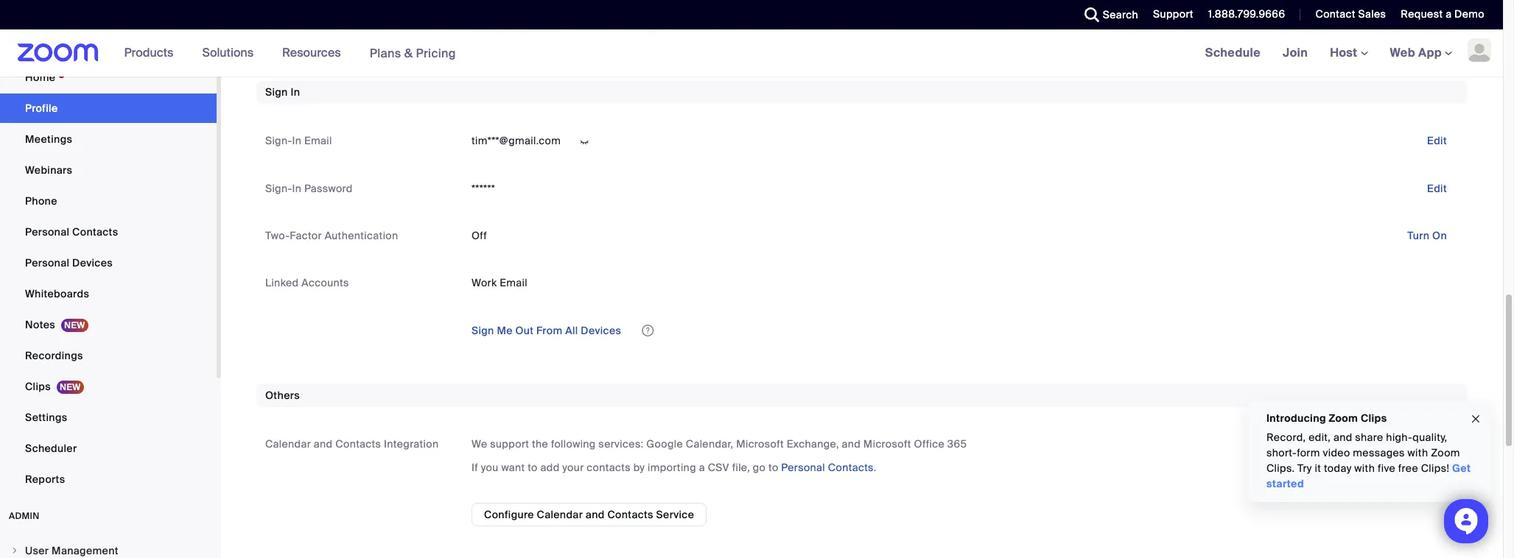 Task type: locate. For each thing, give the bounding box(es) containing it.
messages
[[1353, 447, 1405, 460]]

2 sign- from the top
[[265, 182, 292, 195]]

sign inside button
[[472, 324, 494, 337]]

admin
[[9, 511, 40, 522]]

sign- down sign in
[[265, 134, 292, 148]]

in down product information navigation
[[291, 86, 300, 99]]

learn more about signing out from all devices image
[[641, 326, 655, 336]]

pricing
[[416, 45, 456, 61]]

1 horizontal spatial personal contacts link
[[781, 461, 874, 475]]

clips left basic
[[504, 21, 530, 34]]

personal devices
[[25, 256, 113, 270]]

calendar
[[265, 438, 311, 451], [537, 508, 583, 522]]

zoom up clips!
[[1431, 447, 1461, 460]]

product information navigation
[[113, 29, 467, 77]]

video
[[1323, 447, 1351, 460]]

1 horizontal spatial clips
[[504, 21, 530, 34]]

devices up whiteboards link
[[72, 256, 113, 270]]

and inside record, edit, and share high-quality, short-form video messages with zoom clips. try it today with five free clips!
[[1334, 431, 1353, 444]]

request
[[1401, 7, 1443, 21]]

0 vertical spatial edit button
[[1416, 129, 1459, 153]]

1 to from the left
[[528, 461, 538, 475]]

personal for personal devices
[[25, 256, 70, 270]]

from
[[536, 324, 563, 337]]

0 vertical spatial in
[[291, 86, 300, 99]]

banner
[[0, 29, 1503, 77]]

0 horizontal spatial a
[[699, 461, 705, 475]]

devices inside button
[[581, 324, 621, 337]]

1 horizontal spatial to
[[769, 461, 779, 475]]

zoom up "edit,"
[[1329, 412, 1358, 425]]

2 microsoft from the left
[[864, 438, 911, 451]]

calendar down add at the bottom of the page
[[537, 508, 583, 522]]

contacts inside "button"
[[608, 508, 654, 522]]

by
[[634, 461, 645, 475]]

linked accounts
[[265, 276, 349, 289]]

sales
[[1359, 7, 1386, 21]]

plans & pricing link
[[370, 45, 456, 61], [370, 45, 456, 61]]

clips.
[[1267, 462, 1295, 475]]

0 vertical spatial a
[[1446, 7, 1452, 21]]

sign- for sign-in password
[[265, 182, 292, 195]]

want
[[501, 461, 525, 475]]

sign me out from all devices
[[472, 324, 621, 337]]

personal contacts link down exchange,
[[781, 461, 874, 475]]

others
[[265, 389, 300, 402]]

0 vertical spatial clips
[[504, 21, 530, 34]]

2 vertical spatial in
[[292, 182, 302, 195]]

2 vertical spatial zoom
[[1431, 447, 1461, 460]]

microsoft up go
[[736, 438, 784, 451]]

in for sign in
[[291, 86, 300, 99]]

search
[[1103, 8, 1139, 21]]

schedule link
[[1194, 29, 1272, 77]]

schedule
[[1205, 45, 1261, 60]]

join
[[1283, 45, 1308, 60]]

in up sign-in password
[[292, 134, 302, 148]]

email up sign-in password
[[304, 134, 332, 148]]

notes
[[25, 318, 55, 332]]

and
[[1334, 431, 1353, 444], [314, 438, 333, 451], [842, 438, 861, 451], [586, 508, 605, 522]]

0 vertical spatial personal contacts link
[[0, 217, 217, 247]]

0 vertical spatial zoom
[[472, 21, 501, 34]]

personal contacts link down phone 'link'
[[0, 217, 217, 247]]

email right work
[[500, 276, 528, 289]]

sign me out from all devices application
[[460, 318, 1459, 343]]

1 horizontal spatial calendar
[[537, 508, 583, 522]]

get started
[[1267, 462, 1471, 491]]

0 horizontal spatial zoom
[[472, 21, 501, 34]]

in for sign-in email
[[292, 134, 302, 148]]

scheduler
[[25, 442, 77, 455]]

1 vertical spatial sign
[[472, 324, 494, 337]]

1 vertical spatial calendar
[[537, 508, 583, 522]]

with down the messages
[[1355, 462, 1375, 475]]

solutions
[[202, 45, 254, 60]]

calendar and contacts integration
[[265, 438, 439, 451]]

personal down exchange,
[[781, 461, 825, 475]]

2 horizontal spatial clips
[[1361, 412, 1387, 425]]

1 horizontal spatial devices
[[581, 324, 621, 337]]

web
[[1390, 45, 1416, 60]]

free
[[1399, 462, 1419, 475]]

devices
[[72, 256, 113, 270], [581, 324, 621, 337]]

request a demo link
[[1390, 0, 1503, 29], [1401, 7, 1485, 21]]

2 vertical spatial clips
[[1361, 412, 1387, 425]]

microsoft
[[736, 438, 784, 451], [864, 438, 911, 451]]

1 vertical spatial edit button
[[1416, 177, 1459, 200]]

1 vertical spatial with
[[1355, 462, 1375, 475]]

a left "csv"
[[699, 461, 705, 475]]

enabled
[[634, 21, 675, 34]]

quality,
[[1413, 431, 1448, 444]]

2 to from the left
[[769, 461, 779, 475]]

me
[[497, 324, 513, 337]]

products button
[[124, 29, 180, 77]]

contact sales link
[[1305, 0, 1390, 29], [1316, 7, 1386, 21]]

google
[[646, 438, 683, 451]]

0 horizontal spatial sign
[[265, 86, 288, 99]]

1 edit from the top
[[1427, 134, 1447, 148]]

in left the password in the left of the page
[[292, 182, 302, 195]]

zoom
[[472, 21, 501, 34], [1329, 412, 1358, 425], [1431, 447, 1461, 460]]

2 vertical spatial personal
[[781, 461, 825, 475]]

with
[[1408, 447, 1429, 460], [1355, 462, 1375, 475]]

1 edit button from the top
[[1416, 129, 1459, 153]]

contacts
[[587, 461, 631, 475]]

sign for sign me out from all devices
[[472, 324, 494, 337]]

1 horizontal spatial with
[[1408, 447, 1429, 460]]

0 vertical spatial devices
[[72, 256, 113, 270]]

microsoft up .
[[864, 438, 911, 451]]

personal up whiteboards
[[25, 256, 70, 270]]

short-
[[1267, 447, 1297, 460]]

0 vertical spatial edit
[[1427, 134, 1447, 148]]

0 horizontal spatial calendar
[[265, 438, 311, 451]]

1 vertical spatial devices
[[581, 324, 621, 337]]

user management menu item
[[0, 537, 217, 559]]

contacts inside the personal menu menu
[[72, 225, 118, 239]]

sign-in password
[[265, 182, 353, 195]]

1 horizontal spatial microsoft
[[864, 438, 911, 451]]

1 vertical spatial personal
[[25, 256, 70, 270]]

contacts
[[72, 225, 118, 239], [335, 438, 381, 451], [828, 461, 874, 475], [608, 508, 654, 522]]

sign- up two-
[[265, 182, 292, 195]]

app
[[1419, 45, 1442, 60]]

sign left me
[[472, 324, 494, 337]]

record,
[[1267, 431, 1306, 444]]

personal contacts link
[[0, 217, 217, 247], [781, 461, 874, 475]]

we
[[472, 438, 487, 451]]

contacts left service
[[608, 508, 654, 522]]

try
[[1298, 462, 1312, 475]]

0 horizontal spatial with
[[1355, 462, 1375, 475]]

zoom logo image
[[18, 43, 98, 62]]

0 horizontal spatial devices
[[72, 256, 113, 270]]

1 vertical spatial clips
[[25, 380, 51, 393]]

sign in
[[265, 86, 300, 99]]

contacts down phone 'link'
[[72, 225, 118, 239]]

edit button for sign-in email
[[1416, 129, 1459, 153]]

2 edit button from the top
[[1416, 177, 1459, 200]]

office
[[914, 438, 945, 451]]

1 horizontal spatial a
[[1446, 7, 1452, 21]]

your
[[562, 461, 584, 475]]

today
[[1324, 462, 1352, 475]]

1 vertical spatial zoom
[[1329, 412, 1358, 425]]

a
[[1446, 7, 1452, 21], [699, 461, 705, 475]]

if
[[472, 461, 478, 475]]

the
[[532, 438, 548, 451]]

importing
[[648, 461, 696, 475]]

1.888.799.9666
[[1208, 7, 1286, 21]]

devices inside the personal menu menu
[[72, 256, 113, 270]]

&
[[404, 45, 413, 61]]

edit for password
[[1427, 182, 1447, 195]]

to left add at the bottom of the page
[[528, 461, 538, 475]]

with up free
[[1408, 447, 1429, 460]]

file,
[[732, 461, 750, 475]]

1 vertical spatial email
[[500, 276, 528, 289]]

0 horizontal spatial microsoft
[[736, 438, 784, 451]]

edit
[[1427, 134, 1447, 148], [1427, 182, 1447, 195]]

sign down product information navigation
[[265, 86, 288, 99]]

profile
[[25, 102, 58, 115]]

configure
[[484, 508, 534, 522]]

0 vertical spatial sign
[[265, 86, 288, 99]]

2 edit from the top
[[1427, 182, 1447, 195]]

0 vertical spatial email
[[304, 134, 332, 148]]

a left demo
[[1446, 7, 1452, 21]]

to right go
[[769, 461, 779, 475]]

0 vertical spatial calendar
[[265, 438, 311, 451]]

zoom inside record, edit, and share high-quality, short-form video messages with zoom clips. try it today with five free clips!
[[1431, 447, 1461, 460]]

contact sales
[[1316, 7, 1386, 21]]

0 horizontal spatial clips
[[25, 380, 51, 393]]

calendar down others
[[265, 438, 311, 451]]

0 vertical spatial with
[[1408, 447, 1429, 460]]

1 sign- from the top
[[265, 134, 292, 148]]

linked
[[265, 276, 299, 289]]

plans
[[370, 45, 401, 61]]

clips up share
[[1361, 412, 1387, 425]]

clips up settings at left
[[25, 380, 51, 393]]

support
[[490, 438, 529, 451]]

get
[[1453, 462, 1471, 475]]

and inside "configure calendar and contacts service" "button"
[[586, 508, 605, 522]]

2 horizontal spatial zoom
[[1431, 447, 1461, 460]]

management
[[52, 545, 118, 558]]

personal devices link
[[0, 248, 217, 278]]

devices right all
[[581, 324, 621, 337]]

two-
[[265, 229, 290, 242]]

1 microsoft from the left
[[736, 438, 784, 451]]

personal down phone
[[25, 225, 70, 239]]

1 vertical spatial sign-
[[265, 182, 292, 195]]

1 vertical spatial edit
[[1427, 182, 1447, 195]]

turn on
[[1408, 229, 1447, 242]]

clips
[[504, 21, 530, 34], [25, 380, 51, 393], [1361, 412, 1387, 425]]

1 vertical spatial in
[[292, 134, 302, 148]]

personal for personal contacts
[[25, 225, 70, 239]]

sign- for sign-in email
[[265, 134, 292, 148]]

zoom left basic
[[472, 21, 501, 34]]

meetings
[[25, 133, 72, 146]]

phone link
[[0, 186, 217, 216]]

go
[[753, 461, 766, 475]]

0 horizontal spatial to
[[528, 461, 538, 475]]

form
[[1297, 447, 1320, 460]]

tim***@gmail.com
[[472, 134, 561, 148]]

recordings
[[25, 349, 83, 363]]

host button
[[1330, 45, 1368, 60]]

0 vertical spatial personal
[[25, 225, 70, 239]]

0 vertical spatial sign-
[[265, 134, 292, 148]]

1 horizontal spatial sign
[[472, 324, 494, 337]]



Task type: describe. For each thing, give the bounding box(es) containing it.
on
[[1433, 229, 1447, 242]]

user management
[[25, 545, 118, 558]]

1 horizontal spatial email
[[500, 276, 528, 289]]

join link
[[1272, 29, 1319, 77]]

personal
[[9, 36, 59, 48]]

sign-in email
[[265, 134, 332, 148]]

notes link
[[0, 310, 217, 340]]

.
[[874, 461, 877, 475]]

contacts left integration
[[335, 438, 381, 451]]

we support the following services: google calendar, microsoft exchange, and microsoft office 365
[[472, 438, 967, 451]]

personal menu menu
[[0, 63, 217, 496]]

resources button
[[282, 29, 348, 77]]

started
[[1267, 478, 1304, 491]]

meetings navigation
[[1194, 29, 1503, 77]]

following
[[551, 438, 596, 451]]

contacts down exchange,
[[828, 461, 874, 475]]

five
[[1378, 462, 1396, 475]]

1 vertical spatial personal contacts link
[[781, 461, 874, 475]]

get started link
[[1267, 462, 1471, 491]]

sign me out from all devices button
[[460, 319, 633, 343]]

all
[[565, 324, 578, 337]]

sign for sign in
[[265, 86, 288, 99]]

factor
[[290, 229, 322, 242]]

personal contacts
[[25, 225, 118, 239]]

close image
[[1470, 411, 1482, 428]]

******
[[472, 182, 495, 195]]

accounts
[[302, 276, 349, 289]]

work email
[[472, 276, 528, 289]]

in for sign-in password
[[292, 182, 302, 195]]

zoom clips basic
[[472, 21, 561, 34]]

webinars
[[25, 164, 72, 177]]

0 horizontal spatial personal contacts link
[[0, 217, 217, 247]]

phone
[[25, 195, 57, 208]]

turn
[[1408, 229, 1430, 242]]

turn on button
[[1396, 224, 1459, 247]]

it
[[1315, 462, 1321, 475]]

settings
[[25, 411, 67, 424]]

1 vertical spatial a
[[699, 461, 705, 475]]

home
[[25, 71, 55, 84]]

clips!
[[1421, 462, 1450, 475]]

web app
[[1390, 45, 1442, 60]]

whiteboards link
[[0, 279, 217, 309]]

password
[[304, 182, 353, 195]]

recordings link
[[0, 341, 217, 371]]

0 horizontal spatial email
[[304, 134, 332, 148]]

search button
[[1074, 0, 1142, 29]]

profile picture image
[[1468, 38, 1492, 62]]

two-factor authentication
[[265, 229, 398, 242]]

settings link
[[0, 403, 217, 433]]

plans & pricing
[[370, 45, 456, 61]]

demo
[[1455, 7, 1485, 21]]

introducing
[[1267, 412, 1326, 425]]

calendar inside "button"
[[537, 508, 583, 522]]

work
[[472, 276, 497, 289]]

integration
[[384, 438, 439, 451]]

clips link
[[0, 372, 217, 402]]

reports link
[[0, 465, 217, 494]]

edit button for sign-in password
[[1416, 177, 1459, 200]]

introducing zoom clips
[[1267, 412, 1387, 425]]

if you want to add your contacts by importing a csv file, go to personal contacts .
[[472, 461, 877, 475]]

calendar,
[[686, 438, 734, 451]]

service
[[656, 508, 694, 522]]

user
[[25, 545, 49, 558]]

banner containing products
[[0, 29, 1503, 77]]

you
[[481, 461, 499, 475]]

profile link
[[0, 94, 217, 123]]

right image
[[10, 547, 19, 556]]

edit,
[[1309, 431, 1331, 444]]

record, edit, and share high-quality, short-form video messages with zoom clips. try it today with five free clips!
[[1267, 431, 1461, 475]]

basic
[[532, 21, 561, 34]]

out
[[515, 324, 534, 337]]

web app button
[[1390, 45, 1453, 60]]

clips inside the personal menu menu
[[25, 380, 51, 393]]

1 horizontal spatial zoom
[[1329, 412, 1358, 425]]

configure calendar and contacts service
[[484, 508, 694, 522]]

contact
[[1316, 7, 1356, 21]]

request a demo
[[1401, 7, 1485, 21]]

exchange,
[[787, 438, 839, 451]]

meetings link
[[0, 124, 217, 154]]

host
[[1330, 45, 1361, 60]]

edit for email
[[1427, 134, 1447, 148]]



Task type: vqa. For each thing, say whether or not it's contained in the screenshot.
rightmost DEVICES
yes



